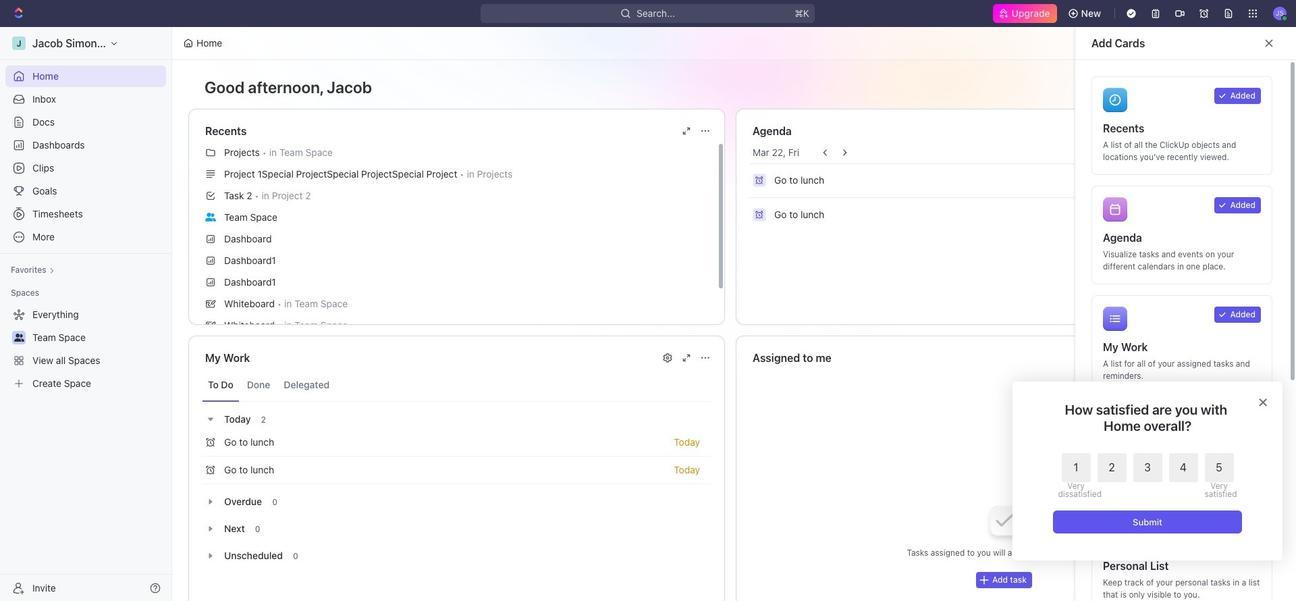 Task type: locate. For each thing, give the bounding box(es) containing it.
user group image
[[14, 334, 24, 342]]

option group
[[1059, 453, 1234, 498]]

agenda image
[[1104, 197, 1128, 222]]

my work image
[[1104, 307, 1128, 331]]

sidebar navigation
[[0, 27, 175, 601]]

tree
[[5, 304, 166, 394]]

dialog
[[1013, 382, 1283, 561]]



Task type: vqa. For each thing, say whether or not it's contained in the screenshot.
XC, , ELEMENT in Sidebar navigation
no



Task type: describe. For each thing, give the bounding box(es) containing it.
recents image
[[1104, 88, 1128, 112]]

personal list image
[[1104, 525, 1128, 550]]

tree inside the 'sidebar' navigation
[[5, 304, 166, 394]]

assigned to me image
[[1104, 416, 1128, 440]]

jacob simon's workspace, , element
[[12, 36, 26, 50]]



